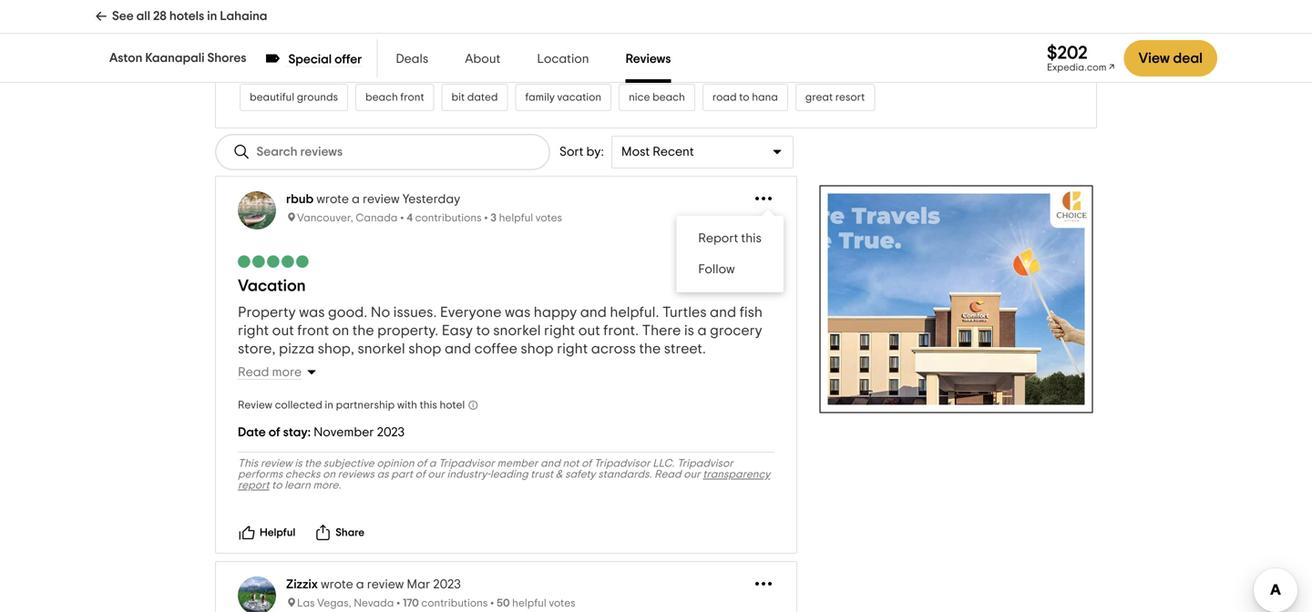 Task type: vqa. For each thing, say whether or not it's contained in the screenshot.
(NY)
no



Task type: describe. For each thing, give the bounding box(es) containing it.
family vacation
[[525, 92, 602, 103]]

view deal
[[1139, 51, 1203, 66]]

1 out from the left
[[272, 324, 294, 338]]

industry-
[[447, 469, 490, 480]]

1 tripadvisor from the left
[[438, 458, 495, 469]]

tubs
[[544, 57, 566, 68]]

fish
[[740, 305, 763, 320]]

dryer
[[978, 23, 1005, 34]]

2 tripadvisor from the left
[[594, 458, 650, 469]]

garden
[[650, 23, 687, 34]]

tennis courts
[[593, 57, 657, 68]]

kaanapali
[[145, 52, 205, 65]]

turtles
[[662, 305, 707, 320]]

search image
[[233, 143, 251, 161]]

1 shop from the left
[[408, 342, 441, 356]]

grounds
[[297, 92, 338, 103]]

3
[[491, 213, 497, 224]]

rbub wrote a review yesterday
[[286, 193, 460, 206]]

review for zizzix
[[367, 579, 404, 591]]

great resort button
[[795, 84, 875, 111]]

easy
[[442, 324, 473, 338]]

2 shop from the left
[[521, 342, 554, 356]]

bit dated
[[452, 92, 498, 103]]

family vacation button
[[515, 84, 612, 111]]

nice beach
[[629, 92, 685, 103]]

0 horizontal spatial snorkel
[[358, 342, 405, 356]]

shores
[[207, 52, 246, 65]]

subjective
[[323, 458, 374, 469]]

recent
[[653, 146, 694, 159]]

beach down site
[[365, 92, 398, 103]]

happy
[[534, 305, 577, 320]]

bedroom condo
[[250, 57, 330, 68]]

part
[[391, 469, 413, 480]]

special
[[288, 53, 332, 66]]

property.
[[377, 324, 439, 338]]

store
[[781, 23, 807, 34]]

read inside this review is the subjective opinion of a tripadvisor member and not of tripadvisor llc. tripadvisor performs checks on reviews as part of our industry-leading trust & safety standards. read our
[[654, 469, 681, 480]]

dated
[[467, 92, 498, 103]]

everyone
[[440, 305, 502, 320]]

4
[[407, 213, 413, 224]]

great resort
[[805, 92, 865, 103]]

grocery inside button
[[739, 23, 779, 34]]

date
[[238, 427, 266, 439]]

and up front.
[[580, 305, 607, 320]]

pool
[[689, 23, 712, 34]]

0 horizontal spatial this
[[420, 400, 437, 411]]

aloha
[[486, 23, 516, 34]]

all reviews button
[[240, 15, 311, 42]]

as
[[377, 469, 389, 480]]

bit
[[452, 92, 465, 103]]

all reviews
[[250, 23, 301, 34]]

store,
[[238, 342, 276, 356]]

aston kaanapali shores
[[109, 52, 246, 65]]

grocery store button
[[729, 15, 817, 42]]

pools and hot tubs
[[473, 57, 566, 68]]

sort
[[560, 146, 584, 159]]

4 contributions 3 helpful votes
[[407, 213, 562, 224]]

zizzix link
[[286, 579, 318, 591]]

front inside "property was good.  no issues.  everyone was happy and helpful.  turtles and fish right out front on the property.  easy to snorkel right out front.  there is a grocery store, pizza shop, snorkel shop and coffee shop right across the street."
[[297, 324, 329, 338]]

a inside this review is the subjective opinion of a tripadvisor member and not of tripadvisor llc. tripadvisor performs checks on reviews as part of our industry-leading trust & safety standards. read our
[[429, 458, 436, 469]]

llc.
[[653, 458, 675, 469]]

beach for nice
[[653, 92, 685, 103]]

1 horizontal spatial in
[[325, 400, 333, 411]]

road to hana
[[712, 92, 778, 103]]

1 horizontal spatial snorkel
[[493, 324, 541, 338]]

on inside button
[[358, 57, 371, 68]]

50
[[497, 598, 510, 609]]

all
[[250, 23, 262, 34]]

beautiful grounds button
[[240, 84, 348, 111]]

deal
[[1173, 51, 1203, 66]]

front.
[[604, 324, 639, 338]]

review inside this review is the subjective opinion of a tripadvisor member and not of tripadvisor llc. tripadvisor performs checks on reviews as part of our industry-leading trust & safety standards. read our
[[260, 458, 292, 469]]

this
[[238, 458, 258, 469]]

0 vertical spatial restaurant
[[406, 23, 459, 34]]

vacation link
[[238, 278, 306, 294]]

offer
[[334, 53, 362, 66]]

location
[[537, 53, 589, 66]]

grocery inside "property was good.  no issues.  everyone was happy and helpful.  turtles and fish right out front on the property.  easy to snorkel right out front.  there is a grocery store, pizza shop, snorkel shop and coffee shop right across the street."
[[710, 324, 762, 338]]

issues.
[[393, 305, 437, 320]]

share
[[336, 528, 365, 539]]

1 vertical spatial restaurant
[[393, 57, 446, 68]]

a right rbub
[[352, 193, 360, 206]]

a inside "property was good.  no issues.  everyone was happy and helpful.  turtles and fish right out front on the property.  easy to snorkel right out front.  there is a grocery store, pizza shop, snorkel shop and coffee shop right across the street."
[[698, 324, 707, 338]]

washer
[[917, 23, 953, 34]]

washer and dryer
[[917, 23, 1005, 34]]

sort by:
[[560, 146, 604, 159]]

view
[[1139, 51, 1170, 66]]

read more
[[238, 366, 302, 379]]

road
[[712, 92, 737, 103]]

wrote for zizzix
[[321, 579, 353, 591]]

this review is the subjective opinion of a tripadvisor member and not of tripadvisor llc. tripadvisor performs checks on reviews as part of our industry-leading trust & safety standards. read our
[[238, 458, 733, 480]]

review for rbub
[[363, 193, 400, 206]]

170
[[403, 598, 419, 609]]

performs
[[238, 469, 283, 480]]

beach front button
[[355, 84, 434, 111]]

collected
[[275, 400, 322, 411]]



Task type: locate. For each thing, give the bounding box(es) containing it.
1 vertical spatial 2023
[[433, 579, 461, 591]]

snorkel down property.
[[358, 342, 405, 356]]

advertisement region
[[820, 185, 1093, 413]]

report
[[238, 480, 269, 491]]

1 vertical spatial contributions
[[421, 598, 488, 609]]

lahaina
[[220, 10, 267, 23]]

contributions down 'yesterday'
[[415, 213, 482, 224]]

1 horizontal spatial out
[[578, 324, 600, 338]]

on right checks
[[323, 469, 335, 480]]

2 vertical spatial review
[[367, 579, 404, 591]]

2 horizontal spatial tripadvisor
[[677, 458, 733, 469]]

there
[[642, 324, 681, 338]]

condo
[[298, 57, 330, 68]]

hotels
[[169, 10, 204, 23]]

in up date of stay: november 2023
[[325, 400, 333, 411]]

property
[[238, 305, 296, 320]]

the down 'there' at the bottom of page
[[639, 342, 661, 356]]

1 horizontal spatial front
[[400, 92, 424, 103]]

by:
[[586, 146, 604, 159]]

full kitchen button
[[559, 15, 633, 42]]

good.
[[328, 305, 367, 320]]

1 horizontal spatial tripadvisor
[[594, 458, 650, 469]]

most
[[621, 146, 650, 159]]

1 horizontal spatial this
[[741, 232, 762, 245]]

1 vertical spatial is
[[295, 458, 302, 469]]

in inside the see all 28 hotels in lahaina link
[[207, 10, 217, 23]]

was left happy
[[505, 305, 531, 320]]

ocean view
[[834, 23, 890, 34]]

hotel
[[440, 400, 465, 411]]

1 vertical spatial to
[[476, 324, 490, 338]]

our left industry-
[[428, 469, 445, 480]]

0 vertical spatial contributions
[[415, 213, 482, 224]]

front down on site restaurant
[[400, 92, 424, 103]]

0 vertical spatial on
[[358, 57, 371, 68]]

Search search field
[[257, 144, 390, 160]]

november
[[314, 427, 374, 439]]

votes for wrote a review mar 2023
[[549, 598, 576, 609]]

shop,
[[318, 342, 354, 356]]

1 vertical spatial grocery
[[710, 324, 762, 338]]

reviews
[[264, 23, 301, 34], [338, 469, 374, 480]]

across
[[591, 342, 636, 356]]

1 vertical spatial read
[[654, 469, 681, 480]]

1 vertical spatial this
[[420, 400, 437, 411]]

0 horizontal spatial our
[[428, 469, 445, 480]]

1 was from the left
[[299, 305, 325, 320]]

0 horizontal spatial was
[[299, 305, 325, 320]]

to down everyone
[[476, 324, 490, 338]]

our right llc.
[[684, 469, 700, 480]]

0 vertical spatial in
[[207, 10, 217, 23]]

3 tripadvisor from the left
[[677, 458, 733, 469]]

2023 up opinion
[[377, 427, 405, 439]]

the up special offer
[[328, 23, 345, 34]]

reviews inside button
[[264, 23, 301, 34]]

2 vertical spatial on
[[323, 469, 335, 480]]

beach for the
[[347, 23, 380, 34]]

is up learn
[[295, 458, 302, 469]]

2 vertical spatial to
[[272, 480, 282, 491]]

on inside this review is the subjective opinion of a tripadvisor member and not of tripadvisor llc. tripadvisor performs checks on reviews as part of our industry-leading trust & safety standards. read our
[[323, 469, 335, 480]]

all
[[136, 10, 150, 23]]

washer and dryer button
[[907, 15, 1015, 42]]

wrote
[[316, 193, 349, 206], [321, 579, 353, 591]]

grocery store
[[739, 23, 807, 34]]

resort
[[835, 92, 865, 103]]

no
[[371, 305, 390, 320]]

view
[[868, 23, 890, 34]]

hot
[[525, 57, 542, 68]]

reviews right 'all'
[[264, 23, 301, 34]]

date of stay: november 2023
[[238, 427, 405, 439]]

was left good.
[[299, 305, 325, 320]]

2 our from the left
[[684, 469, 700, 480]]

on inside "property was good.  no issues.  everyone was happy and helpful.  turtles and fish right out front on the property.  easy to snorkel right out front.  there is a grocery store, pizza shop, snorkel shop and coffee shop right across the street."
[[332, 324, 349, 338]]

beautiful grounds
[[250, 92, 338, 103]]

helpful
[[260, 528, 295, 539]]

1 vertical spatial helpful
[[512, 598, 547, 609]]

1 horizontal spatial read
[[654, 469, 681, 480]]

1 vertical spatial wrote
[[321, 579, 353, 591]]

0 vertical spatial wrote
[[316, 193, 349, 206]]

2 horizontal spatial to
[[739, 92, 750, 103]]

with
[[397, 400, 417, 411]]

great
[[805, 92, 833, 103]]

0 vertical spatial review
[[363, 193, 400, 206]]

0 vertical spatial helpful
[[499, 213, 533, 224]]

1 vertical spatial reviews
[[338, 469, 374, 480]]

2 was from the left
[[505, 305, 531, 320]]

0 vertical spatial votes
[[536, 213, 562, 224]]

coffee
[[474, 342, 517, 356]]

to right "road"
[[739, 92, 750, 103]]

and inside this review is the subjective opinion of a tripadvisor member and not of tripadvisor llc. tripadvisor performs checks on reviews as part of our industry-leading trust & safety standards. read our
[[540, 458, 560, 469]]

nice
[[629, 92, 650, 103]]

1 horizontal spatial shop
[[521, 342, 554, 356]]

follow
[[698, 263, 735, 276]]

is inside this review is the subjective opinion of a tripadvisor member and not of tripadvisor llc. tripadvisor performs checks on reviews as part of our industry-leading trust & safety standards. read our
[[295, 458, 302, 469]]

2023
[[377, 427, 405, 439], [433, 579, 461, 591]]

grocery left store
[[739, 23, 779, 34]]

the
[[328, 23, 345, 34], [352, 324, 374, 338], [639, 342, 661, 356], [305, 458, 321, 469]]

1 horizontal spatial is
[[684, 324, 694, 338]]

leading
[[490, 469, 528, 480]]

votes for wrote a review yesterday
[[536, 213, 562, 224]]

out up "across"
[[578, 324, 600, 338]]

checks
[[285, 469, 320, 480]]

ocean
[[834, 23, 866, 34]]

this
[[741, 232, 762, 245], [420, 400, 437, 411]]

partnership
[[336, 400, 395, 411]]

trust
[[531, 469, 553, 480]]

and left dryer
[[956, 23, 976, 34]]

1 vertical spatial review
[[260, 458, 292, 469]]

expedia.com
[[1047, 62, 1107, 72]]

is up street.
[[684, 324, 694, 338]]

on left site
[[358, 57, 371, 68]]

vacation
[[557, 92, 602, 103]]

shop down property.
[[408, 342, 441, 356]]

member
[[497, 458, 538, 469]]

beach left the club
[[347, 23, 380, 34]]

1 vertical spatial front
[[297, 324, 329, 338]]

and inside "pools and hot tubs" button
[[503, 57, 523, 68]]

read down store,
[[238, 366, 269, 379]]

out up pizza in the bottom left of the page
[[272, 324, 294, 338]]

a
[[352, 193, 360, 206], [698, 324, 707, 338], [429, 458, 436, 469], [356, 579, 364, 591]]

0 horizontal spatial to
[[272, 480, 282, 491]]

0 vertical spatial grocery
[[739, 23, 779, 34]]

votes right 3
[[536, 213, 562, 224]]

and left not
[[540, 458, 560, 469]]

in right hotels
[[207, 10, 217, 23]]

2 out from the left
[[578, 324, 600, 338]]

0 vertical spatial front
[[400, 92, 424, 103]]

helpful right 50
[[512, 598, 547, 609]]

0 horizontal spatial front
[[297, 324, 329, 338]]

more
[[272, 366, 302, 379]]

1 vertical spatial votes
[[549, 598, 576, 609]]

0 horizontal spatial reviews
[[264, 23, 301, 34]]

to
[[739, 92, 750, 103], [476, 324, 490, 338], [272, 480, 282, 491]]

yesterday
[[402, 193, 460, 206]]

rbub
[[286, 193, 314, 206]]

beach right nice
[[653, 92, 685, 103]]

0 horizontal spatial tripadvisor
[[438, 458, 495, 469]]

street.
[[664, 342, 706, 356]]

1 horizontal spatial to
[[476, 324, 490, 338]]

0 vertical spatial 2023
[[377, 427, 405, 439]]

and left "hot"
[[503, 57, 523, 68]]

bit dated button
[[442, 84, 508, 111]]

1 vertical spatial on
[[332, 324, 349, 338]]

1 vertical spatial snorkel
[[358, 342, 405, 356]]

1 horizontal spatial our
[[684, 469, 700, 480]]

contributions for rbub wrote a review yesterday
[[415, 213, 482, 224]]

restaurant up deals
[[406, 23, 459, 34]]

snorkel up 'coffee'
[[493, 324, 541, 338]]

vacation
[[238, 278, 306, 294]]

review collected in partnership with this hotel
[[238, 400, 465, 411]]

votes right 50
[[549, 598, 576, 609]]

helpful.
[[610, 305, 659, 320]]

0 vertical spatial is
[[684, 324, 694, 338]]

0 vertical spatial read
[[238, 366, 269, 379]]

of
[[269, 427, 280, 439], [417, 458, 427, 469], [581, 458, 592, 469], [415, 469, 425, 480]]

contributions down mar
[[421, 598, 488, 609]]

2023 right mar
[[433, 579, 461, 591]]

zizzix wrote a review mar 2023
[[286, 579, 461, 591]]

family
[[525, 92, 555, 103]]

1 horizontal spatial reviews
[[338, 469, 374, 480]]

transparency report link
[[238, 469, 770, 491]]

review left 'yesterday'
[[363, 193, 400, 206]]

0 horizontal spatial is
[[295, 458, 302, 469]]

learn
[[285, 480, 311, 491]]

0 vertical spatial to
[[739, 92, 750, 103]]

helpful for rbub wrote a review yesterday
[[499, 213, 533, 224]]

was
[[299, 305, 325, 320], [505, 305, 531, 320]]

0 horizontal spatial read
[[238, 366, 269, 379]]

0 horizontal spatial 2023
[[377, 427, 405, 439]]

the up to learn more.
[[305, 458, 321, 469]]

read right "standards."
[[654, 469, 681, 480]]

garden pool
[[650, 23, 712, 34]]

review right this
[[260, 458, 292, 469]]

aston
[[109, 52, 142, 65]]

on up shop,
[[332, 324, 349, 338]]

the inside button
[[328, 23, 345, 34]]

wrote right rbub 'link'
[[316, 193, 349, 206]]

more.
[[313, 480, 341, 491]]

full kitchen
[[569, 23, 623, 34]]

stay:
[[283, 427, 311, 439]]

kitchen
[[586, 23, 623, 34]]

0 vertical spatial this
[[741, 232, 762, 245]]

to inside "property was good.  no issues.  everyone was happy and helpful.  turtles and fish right out front on the property.  easy to snorkel right out front.  there is a grocery store, pizza shop, snorkel shop and coffee shop right across the street."
[[476, 324, 490, 338]]

is
[[684, 324, 694, 338], [295, 458, 302, 469]]

restaurant right site
[[393, 57, 446, 68]]

hana
[[752, 92, 778, 103]]

0 horizontal spatial in
[[207, 10, 217, 23]]

the beach club restaurant button
[[318, 15, 469, 42]]

bedroom
[[250, 57, 296, 68]]

front up pizza in the bottom left of the page
[[297, 324, 329, 338]]

0 vertical spatial reviews
[[264, 23, 301, 34]]

this right the report
[[741, 232, 762, 245]]

mar
[[407, 579, 430, 591]]

tripadvisor
[[438, 458, 495, 469], [594, 458, 650, 469], [677, 458, 733, 469]]

the inside this review is the subjective opinion of a tripadvisor member and not of tripadvisor llc. tripadvisor performs checks on reviews as part of our industry-leading trust & safety standards. read our
[[305, 458, 321, 469]]

grocery down fish
[[710, 324, 762, 338]]

wrote for rbub
[[316, 193, 349, 206]]

grocery
[[739, 23, 779, 34], [710, 324, 762, 338]]

review up 170
[[367, 579, 404, 591]]

in
[[207, 10, 217, 23], [325, 400, 333, 411]]

and inside washer and dryer button
[[956, 23, 976, 34]]

pools
[[473, 57, 501, 68]]

snorkel
[[493, 324, 541, 338], [358, 342, 405, 356]]

nice beach button
[[619, 84, 695, 111]]

this right with
[[420, 400, 437, 411]]

and left fish
[[710, 305, 736, 320]]

1 vertical spatial in
[[325, 400, 333, 411]]

helpful right 3
[[499, 213, 533, 224]]

helpful for zizzix wrote a review mar 2023
[[512, 598, 547, 609]]

contributions for zizzix wrote a review mar 2023
[[421, 598, 488, 609]]

1 horizontal spatial was
[[505, 305, 531, 320]]

right
[[238, 324, 269, 338], [544, 324, 575, 338], [557, 342, 588, 356]]

front inside button
[[400, 92, 424, 103]]

is inside "property was good.  no issues.  everyone was happy and helpful.  turtles and fish right out front on the property.  easy to snorkel right out front.  there is a grocery store, pizza shop, snorkel shop and coffee shop right across the street."
[[684, 324, 694, 338]]

1 our from the left
[[428, 469, 445, 480]]

shop down happy
[[521, 342, 554, 356]]

to left learn
[[272, 480, 282, 491]]

the down good.
[[352, 324, 374, 338]]

a right part
[[429, 458, 436, 469]]

0 horizontal spatial shop
[[408, 342, 441, 356]]

rbub link
[[286, 193, 314, 206]]

1 horizontal spatial 2023
[[433, 579, 461, 591]]

to inside button
[[739, 92, 750, 103]]

a up street.
[[698, 324, 707, 338]]

transparency
[[703, 469, 770, 480]]

and down easy
[[445, 342, 471, 356]]

reviews left as
[[338, 469, 374, 480]]

reviews inside this review is the subjective opinion of a tripadvisor member and not of tripadvisor llc. tripadvisor performs checks on reviews as part of our industry-leading trust & safety standards. read our
[[338, 469, 374, 480]]

0 horizontal spatial out
[[272, 324, 294, 338]]

a down share
[[356, 579, 364, 591]]

standards.
[[598, 469, 652, 480]]

wrote right zizzix
[[321, 579, 353, 591]]

0 vertical spatial snorkel
[[493, 324, 541, 338]]

beach inside 'button'
[[653, 92, 685, 103]]

report this
[[698, 232, 762, 245]]

deals
[[396, 53, 429, 66]]



